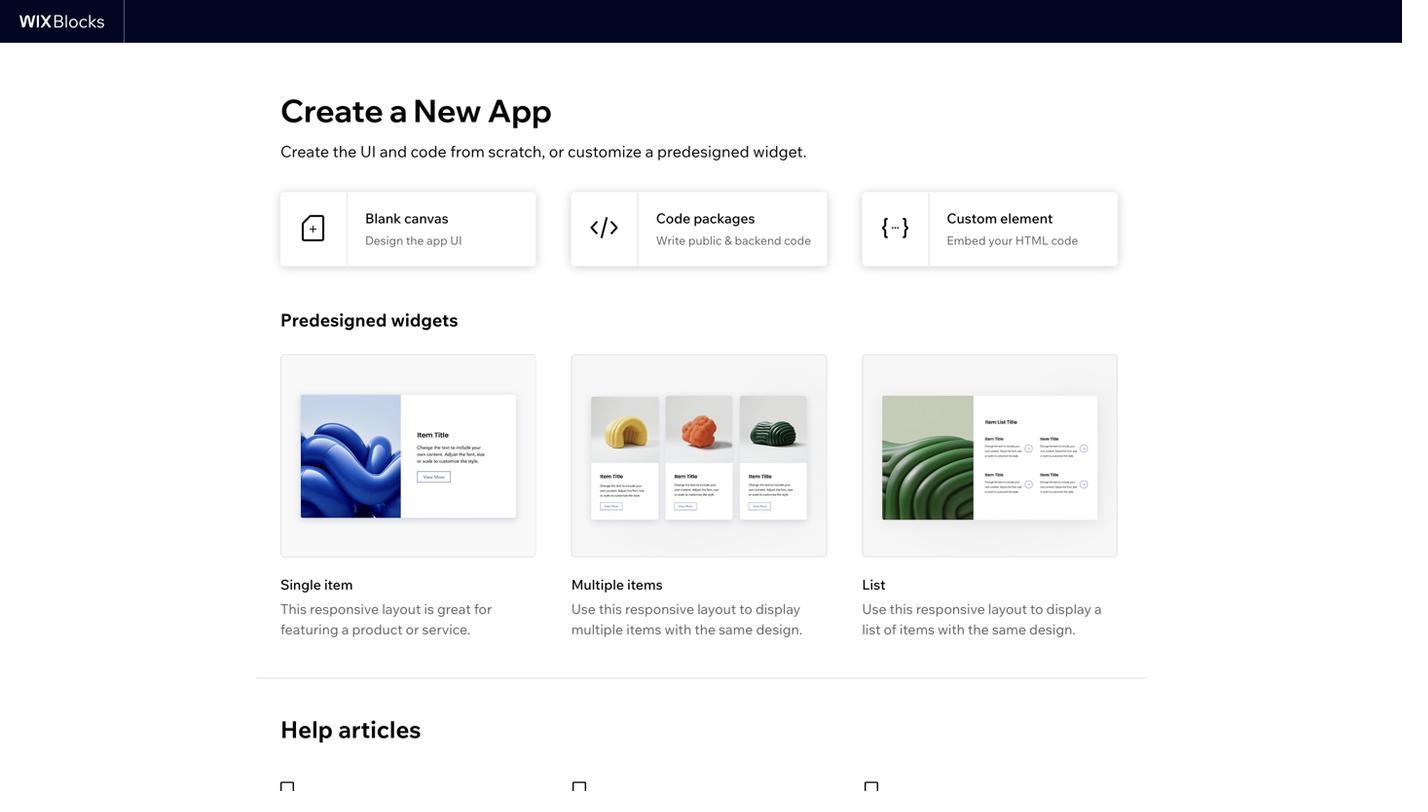 Task type: vqa. For each thing, say whether or not it's contained in the screenshot.
Wix Studio
no



Task type: describe. For each thing, give the bounding box(es) containing it.
layout for item
[[382, 601, 421, 618]]

html
[[1016, 233, 1049, 248]]

&
[[725, 233, 732, 248]]

custom element image
[[882, 192, 1099, 266]]

for
[[474, 601, 492, 618]]

app ui
[[427, 233, 462, 248]]

item
[[324, 577, 353, 594]]

help articles
[[280, 715, 421, 744]]

new
[[413, 90, 481, 130]]

0 vertical spatial or
[[549, 141, 564, 161]]

design
[[365, 233, 403, 248]]

blank canvas design the app ui
[[365, 210, 462, 248]]

code file image
[[591, 192, 808, 266]]

or inside the "single item this responsive layout is great for featuring a product or service."
[[406, 621, 419, 638]]

from
[[450, 141, 485, 161]]

multiple
[[571, 577, 624, 594]]

items right the multiple
[[626, 621, 662, 638]]

with inside multiple items use this responsive layout to display multiple items with the same design.
[[665, 621, 692, 638]]

and
[[380, 141, 407, 161]]

this
[[280, 601, 307, 618]]

single
[[280, 577, 321, 594]]

backend
[[735, 233, 782, 248]]

responsive inside multiple items use this responsive layout to display multiple items with the same design.
[[625, 601, 694, 618]]

list item containing single item this responsive layout is great for featuring a product or service.
[[280, 355, 536, 640]]

articles
[[338, 715, 421, 744]]

this inside multiple items use this responsive layout to display multiple items with the same design.
[[599, 601, 622, 618]]

list containing blank canvas
[[280, 192, 1122, 266]]

multiple items use this responsive layout to display multiple items with the same design.
[[571, 577, 803, 638]]

list
[[862, 621, 881, 638]]

code
[[656, 210, 691, 227]]

blank widget image
[[300, 192, 517, 266]]

to inside multiple items use this responsive layout to display multiple items with the same design.
[[739, 601, 753, 618]]

code packages list item
[[571, 192, 827, 266]]

create the ui and code from scratch, or customize a predesigned widget.
[[280, 141, 807, 161]]

layout for use
[[988, 601, 1027, 618]]

create for create a new app
[[280, 90, 383, 130]]

public
[[688, 233, 722, 248]]

canvas
[[404, 210, 449, 227]]

customize
[[568, 141, 642, 161]]

is
[[424, 601, 434, 618]]

the inside list use this responsive layout to display a list of items with the same design.
[[968, 621, 989, 638]]

list
[[862, 577, 886, 594]]

layout inside multiple items use this responsive layout to display multiple items with the same design.
[[697, 601, 736, 618]]

of
[[884, 621, 897, 638]]

a inside list use this responsive layout to display a list of items with the same design.
[[1095, 601, 1102, 618]]

same inside list use this responsive layout to display a list of items with the same design.
[[992, 621, 1026, 638]]



Task type: locate. For each thing, give the bounding box(es) containing it.
design. inside list use this responsive layout to display a list of items with the same design.
[[1029, 621, 1076, 638]]

list item containing multiple items use this responsive layout to display multiple items with the same design.
[[571, 355, 827, 640]]

2 this from the left
[[890, 601, 913, 618]]

display
[[756, 601, 801, 618], [1047, 601, 1092, 618]]

use inside multiple items use this responsive layout to display multiple items with the same design.
[[571, 601, 596, 618]]

1 horizontal spatial layout
[[697, 601, 736, 618]]

use
[[571, 601, 596, 618], [862, 601, 887, 618]]

2 design. from the left
[[1029, 621, 1076, 638]]

1 vertical spatial list
[[280, 355, 1122, 640]]

0 horizontal spatial with
[[665, 621, 692, 638]]

items inside list use this responsive layout to display a list of items with the same design.
[[900, 621, 935, 638]]

great
[[437, 601, 471, 618]]

1 horizontal spatial to
[[1030, 601, 1043, 618]]

1 to from the left
[[739, 601, 753, 618]]

widgets
[[391, 309, 458, 331]]

list item containing list use this responsive layout to display a list of items with the same design.
[[862, 355, 1118, 640]]

responsive
[[310, 601, 379, 618], [625, 601, 694, 618], [916, 601, 985, 618]]

to
[[739, 601, 753, 618], [1030, 601, 1043, 618]]

write
[[656, 233, 686, 248]]

1 responsive from the left
[[310, 601, 379, 618]]

a inside the "single item this responsive layout is great for featuring a product or service."
[[342, 621, 349, 638]]

list use this responsive layout to display a list of items with the same design.
[[862, 577, 1102, 638]]

0 horizontal spatial this
[[599, 601, 622, 618]]

code right backend
[[784, 233, 811, 248]]

1 horizontal spatial design.
[[1029, 621, 1076, 638]]

code inside 'code packages write public & backend code'
[[784, 233, 811, 248]]

custom element embed your html code
[[947, 210, 1078, 248]]

custom element list item
[[862, 192, 1118, 266]]

with right the multiple
[[665, 621, 692, 638]]

2 with from the left
[[938, 621, 965, 638]]

2 create from the top
[[280, 141, 329, 161]]

this up the multiple
[[599, 601, 622, 618]]

2 horizontal spatial responsive
[[916, 601, 985, 618]]

2 layout from the left
[[697, 601, 736, 618]]

display inside multiple items use this responsive layout to display multiple items with the same design.
[[756, 601, 801, 618]]

3 layout from the left
[[988, 601, 1027, 618]]

element
[[1000, 210, 1053, 227]]

same inside multiple items use this responsive layout to display multiple items with the same design.
[[719, 621, 753, 638]]

2 to from the left
[[1030, 601, 1043, 618]]

layout inside the "single item this responsive layout is great for featuring a product or service."
[[382, 601, 421, 618]]

responsive for list
[[916, 601, 985, 618]]

responsive for featuring
[[310, 601, 379, 618]]

1 with from the left
[[665, 621, 692, 638]]

to inside list use this responsive layout to display a list of items with the same design.
[[1030, 601, 1043, 618]]

1 use from the left
[[571, 601, 596, 618]]

1 horizontal spatial display
[[1047, 601, 1092, 618]]

layout inside list use this responsive layout to display a list of items with the same design.
[[988, 601, 1027, 618]]

custom
[[947, 210, 997, 227]]

responsive inside the "single item this responsive layout is great for featuring a product or service."
[[310, 601, 379, 618]]

1 design. from the left
[[756, 621, 803, 638]]

0 horizontal spatial responsive
[[310, 601, 379, 618]]

create a new app
[[280, 90, 552, 130]]

1 horizontal spatial use
[[862, 601, 887, 618]]

0 horizontal spatial use
[[571, 601, 596, 618]]

product
[[352, 621, 403, 638]]

2 display from the left
[[1047, 601, 1092, 618]]

create for create the ui and code from scratch, or customize a predesigned widget.
[[280, 141, 329, 161]]

use up list
[[862, 601, 887, 618]]

help
[[280, 715, 333, 744]]

widget.
[[753, 141, 807, 161]]

responsive inside list use this responsive layout to display a list of items with the same design.
[[916, 601, 985, 618]]

items right of
[[900, 621, 935, 638]]

2 vertical spatial list
[[280, 782, 1122, 792]]

1 horizontal spatial this
[[890, 601, 913, 618]]

2 horizontal spatial layout
[[988, 601, 1027, 618]]

with right of
[[938, 621, 965, 638]]

predesigned widgets
[[280, 309, 458, 331]]

code right html
[[1051, 233, 1078, 248]]

2 responsive from the left
[[625, 601, 694, 618]]

1 vertical spatial create
[[280, 141, 329, 161]]

2 horizontal spatial code
[[1051, 233, 1078, 248]]

create
[[280, 90, 383, 130], [280, 141, 329, 161]]

this inside list use this responsive layout to display a list of items with the same design.
[[890, 601, 913, 618]]

1 same from the left
[[719, 621, 753, 638]]

use up the multiple
[[571, 601, 596, 618]]

code packages write public & backend code
[[656, 210, 811, 248]]

the
[[333, 141, 357, 161], [406, 233, 424, 248], [695, 621, 716, 638], [968, 621, 989, 638]]

or right scratch,
[[549, 141, 564, 161]]

service.
[[422, 621, 470, 638]]

single item this responsive layout is great for featuring a product or service.
[[280, 577, 492, 638]]

1 horizontal spatial same
[[992, 621, 1026, 638]]

1 horizontal spatial responsive
[[625, 601, 694, 618]]

create up ui
[[280, 90, 383, 130]]

1 display from the left
[[756, 601, 801, 618]]

design. inside multiple items use this responsive layout to display multiple items with the same design.
[[756, 621, 803, 638]]

ui
[[360, 141, 376, 161]]

blank
[[365, 210, 401, 227]]

1 this from the left
[[599, 601, 622, 618]]

1 horizontal spatial code
[[784, 233, 811, 248]]

the inside multiple items use this responsive layout to display multiple items with the same design.
[[695, 621, 716, 638]]

0 horizontal spatial same
[[719, 621, 753, 638]]

2 use from the left
[[862, 601, 887, 618]]

or
[[549, 141, 564, 161], [406, 621, 419, 638]]

2 same from the left
[[992, 621, 1026, 638]]

your
[[989, 233, 1013, 248]]

predesigned
[[657, 141, 750, 161]]

featuring
[[280, 621, 339, 638]]

0 horizontal spatial or
[[406, 621, 419, 638]]

packages
[[694, 210, 755, 227]]

0 horizontal spatial to
[[739, 601, 753, 618]]

1 horizontal spatial with
[[938, 621, 965, 638]]

0 horizontal spatial layout
[[382, 601, 421, 618]]

list for articles
[[280, 782, 1122, 792]]

with inside list use this responsive layout to display a list of items with the same design.
[[938, 621, 965, 638]]

1 horizontal spatial or
[[549, 141, 564, 161]]

code
[[411, 141, 447, 161], [784, 233, 811, 248], [1051, 233, 1078, 248]]

0 horizontal spatial design.
[[756, 621, 803, 638]]

0 vertical spatial create
[[280, 90, 383, 130]]

1 vertical spatial or
[[406, 621, 419, 638]]

list item
[[280, 355, 536, 640], [571, 355, 827, 640], [862, 355, 1118, 640], [280, 782, 538, 792], [573, 782, 830, 792], [865, 782, 1122, 792]]

same
[[719, 621, 753, 638], [992, 621, 1026, 638]]

code right and
[[411, 141, 447, 161]]

1 create from the top
[[280, 90, 383, 130]]

create left ui
[[280, 141, 329, 161]]

layout
[[382, 601, 421, 618], [697, 601, 736, 618], [988, 601, 1027, 618]]

1 layout from the left
[[382, 601, 421, 618]]

app
[[488, 90, 552, 130]]

items
[[627, 577, 663, 594], [626, 621, 662, 638], [900, 621, 935, 638]]

multiple
[[571, 621, 623, 638]]

blank canvas list item
[[280, 192, 536, 266]]

0 vertical spatial list
[[280, 192, 1122, 266]]

use inside list use this responsive layout to display a list of items with the same design.
[[862, 601, 887, 618]]

list for widgets
[[280, 355, 1122, 640]]

3 responsive from the left
[[916, 601, 985, 618]]

predesigned
[[280, 309, 387, 331]]

the inside blank canvas design the app ui
[[406, 233, 424, 248]]

embed
[[947, 233, 986, 248]]

this
[[599, 601, 622, 618], [890, 601, 913, 618]]

scratch,
[[488, 141, 545, 161]]

or left service.
[[406, 621, 419, 638]]

display inside list use this responsive layout to display a list of items with the same design.
[[1047, 601, 1092, 618]]

items right multiple
[[627, 577, 663, 594]]

with
[[665, 621, 692, 638], [938, 621, 965, 638]]

a
[[389, 90, 407, 130], [645, 141, 654, 161], [1095, 601, 1102, 618], [342, 621, 349, 638]]

list containing single item this responsive layout is great for featuring a product or service.
[[280, 355, 1122, 640]]

list
[[280, 192, 1122, 266], [280, 355, 1122, 640], [280, 782, 1122, 792]]

design.
[[756, 621, 803, 638], [1029, 621, 1076, 638]]

0 horizontal spatial code
[[411, 141, 447, 161]]

code inside custom element embed your html code
[[1051, 233, 1078, 248]]

0 horizontal spatial display
[[756, 601, 801, 618]]

this up of
[[890, 601, 913, 618]]



